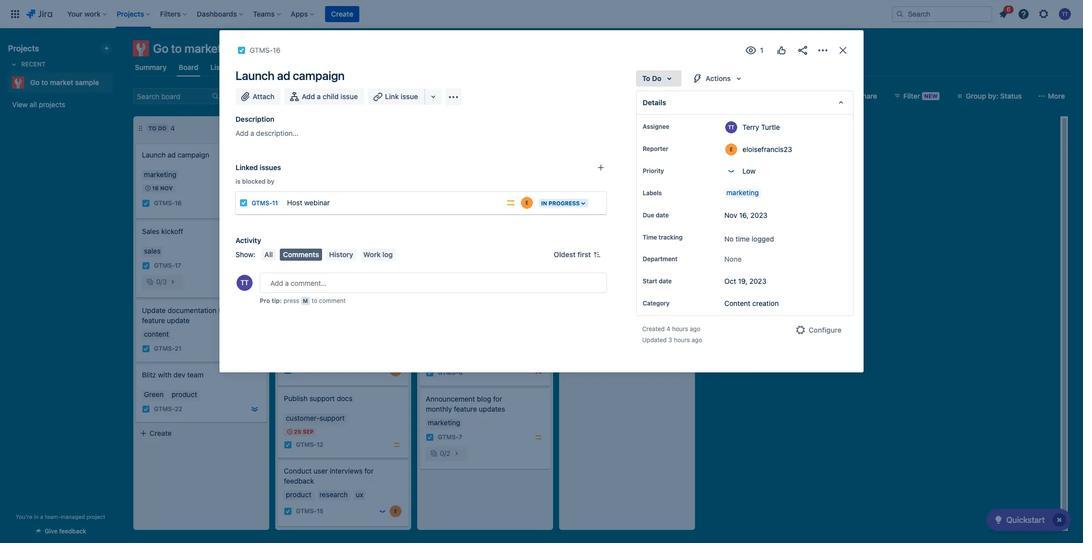 Task type: locate. For each thing, give the bounding box(es) containing it.
task image left gtms-22 link
[[142, 405, 150, 413]]

a
[[317, 92, 321, 101], [250, 129, 254, 137], [40, 513, 43, 520]]

app
[[308, 247, 320, 256]]

details element
[[636, 91, 854, 115]]

0 vertical spatial launch ad campaign
[[236, 68, 345, 83]]

1 vertical spatial sep
[[302, 275, 313, 282]]

oct left 19,
[[725, 277, 736, 286]]

/ for sales
[[160, 277, 162, 286]]

1 vertical spatial in progress
[[541, 200, 580, 206]]

issue type: task image
[[240, 199, 248, 207]]

forms link
[[315, 58, 340, 77]]

30 october 2023 image
[[286, 198, 294, 206]]

0 horizontal spatial progress
[[298, 125, 329, 131]]

launch ad campaign down to do 4
[[142, 151, 209, 159]]

0 horizontal spatial in
[[290, 125, 297, 131]]

0 horizontal spatial create button
[[133, 424, 269, 442]]

sep for illustrations for website and mobile app
[[302, 275, 313, 282]]

add inside add a child issue button
[[302, 92, 315, 101]]

to up details
[[642, 74, 650, 83]]

0 vertical spatial medium image
[[379, 290, 387, 298]]

in progress
[[290, 125, 329, 131], [541, 200, 580, 206]]

eloisefrancis23 image
[[250, 88, 266, 104], [521, 197, 533, 209], [390, 288, 402, 300], [390, 364, 402, 377]]

3 right the "updated"
[[669, 336, 672, 344]]

4 down search board text box
[[170, 124, 175, 132]]

work log
[[363, 250, 393, 259]]

task image left gtms-7 link
[[426, 433, 434, 441]]

add
[[302, 92, 315, 101], [236, 129, 249, 137]]

sample up calendar
[[224, 41, 263, 55]]

16 for bottom gtms-16 link
[[175, 200, 182, 207]]

gtms-12
[[296, 441, 324, 449]]

gtms- for bottom gtms-16 link
[[154, 200, 175, 207]]

blocked
[[242, 178, 266, 185]]

terry
[[743, 123, 759, 131]]

gtms-16 for right gtms-16 link
[[250, 46, 281, 54]]

1 vertical spatial gtms-16
[[154, 200, 182, 207]]

add for add a description...
[[236, 129, 249, 137]]

2023 right 16, on the top of page
[[751, 211, 768, 219]]

/
[[160, 277, 162, 286], [444, 289, 446, 298], [444, 449, 446, 458]]

oct 19, 2023
[[725, 277, 767, 286]]

0 vertical spatial market
[[184, 41, 222, 55]]

1 horizontal spatial in
[[541, 200, 547, 206]]

is
[[236, 178, 241, 185]]

0 vertical spatial 16
[[273, 46, 281, 54]]

1 vertical spatial nov
[[725, 211, 737, 219]]

a for child
[[317, 92, 321, 101]]

2 vertical spatial to
[[312, 297, 317, 305]]

start date
[[643, 278, 672, 285]]

menu bar
[[259, 249, 398, 261]]

0 vertical spatial 0
[[156, 277, 160, 286]]

sample up view all projects link
[[75, 78, 99, 87]]

linked issues
[[236, 163, 281, 172]]

guides
[[619, 151, 641, 159]]

0 vertical spatial feedback
[[284, 477, 314, 485]]

to right m
[[312, 297, 317, 305]]

task image up "sales"
[[142, 199, 150, 207]]

1 horizontal spatial gtms-11 link
[[296, 366, 323, 375]]

low image
[[379, 507, 387, 515]]

30 oct
[[294, 199, 315, 205]]

1 horizontal spatial issue
[[401, 92, 418, 101]]

gtms-11 up publish support docs
[[296, 367, 323, 374]]

1 horizontal spatial launch ad campaign
[[236, 68, 345, 83]]

16 up "sales"
[[152, 185, 159, 191]]

go to market sample up list at the left top of page
[[153, 41, 263, 55]]

11
[[272, 199, 278, 207], [317, 367, 323, 374]]

issue right child
[[341, 92, 358, 101]]

16 up kickoff
[[175, 200, 182, 207]]

1 vertical spatial create
[[568, 151, 589, 159]]

0 horizontal spatial go
[[30, 78, 40, 87]]

issue inside button
[[401, 92, 418, 101]]

announcement
[[426, 395, 475, 403]]

2 vertical spatial /
[[444, 449, 446, 458]]

task image for announcement
[[426, 369, 434, 377]]

task image for gtms-13
[[568, 211, 576, 219]]

launch ad campaign inside dialog
[[236, 68, 345, 83]]

0 vertical spatial go to market sample
[[153, 41, 263, 55]]

1 horizontal spatial to
[[171, 41, 182, 55]]

host
[[287, 198, 302, 207]]

view all projects
[[12, 100, 65, 109]]

add people image
[[272, 90, 284, 102]]

gtms- for gtms-13 link
[[580, 212, 601, 219]]

high image
[[535, 369, 543, 377]]

hours right the "updated"
[[674, 336, 690, 344]]

6 inside create 'banner'
[[1007, 6, 1011, 13]]

0 vertical spatial gtms-16 link
[[250, 44, 281, 56]]

oct inside the launch ad campaign dialog
[[725, 277, 736, 286]]

task image left gtms-15 link
[[284, 507, 292, 515]]

1 horizontal spatial 4
[[667, 325, 671, 333]]

0 vertical spatial create
[[331, 10, 353, 18]]

1 vertical spatial do
[[158, 125, 166, 131]]

give feedback
[[45, 528, 86, 535]]

do down search board text box
[[158, 125, 166, 131]]

0 horizontal spatial to
[[149, 125, 156, 131]]

with
[[158, 370, 172, 379]]

feedback down managed
[[59, 528, 86, 535]]

0 horizontal spatial feature
[[142, 316, 165, 325]]

gtms- for gtms-12 'link'
[[296, 441, 317, 449]]

1 horizontal spatial go to market sample
[[153, 41, 263, 55]]

gtms-2
[[296, 212, 321, 219]]

launch ad campaign up add people image
[[236, 68, 345, 83]]

1 vertical spatial to
[[149, 125, 156, 131]]

0 vertical spatial campaign
[[293, 68, 345, 83]]

publish
[[284, 394, 308, 403]]

launch down to do 4
[[142, 151, 166, 159]]

0 vertical spatial date
[[656, 211, 669, 219]]

reporter
[[643, 145, 668, 153]]

priority: medium image
[[506, 198, 516, 208]]

feature down announcement
[[454, 405, 477, 413]]

updates
[[479, 405, 505, 413]]

7
[[459, 434, 462, 441]]

2 vertical spatial sep
[[303, 428, 314, 435]]

time
[[643, 234, 657, 241]]

content creation
[[725, 299, 779, 308]]

0 vertical spatial gtms-11 link
[[252, 199, 278, 207]]

/ for announcement
[[444, 449, 446, 458]]

task image for gtms-7
[[426, 433, 434, 441]]

01
[[578, 199, 585, 205]]

25
[[294, 428, 301, 435]]

4 inside created 4 hours ago updated 3 hours ago
[[667, 325, 671, 333]]

actions image
[[817, 44, 829, 56]]

1 horizontal spatial gtms-16
[[250, 46, 281, 54]]

task image
[[238, 46, 246, 54], [142, 199, 150, 207], [284, 211, 292, 219], [568, 211, 576, 219], [142, 262, 150, 270], [568, 272, 576, 280], [142, 345, 150, 353], [142, 405, 150, 413], [426, 433, 434, 441], [284, 441, 292, 449], [284, 507, 292, 515]]

task image right tip:
[[284, 290, 292, 298]]

task image down the oldest first
[[568, 272, 576, 280]]

issue right link
[[401, 92, 418, 101]]

creation
[[752, 299, 779, 308]]

launch up the attach button
[[236, 68, 275, 83]]

blitz with dev team
[[142, 370, 204, 379]]

gtms-21 link
[[154, 345, 182, 353]]

for right documentation
[[218, 306, 227, 315]]

done image for gtms-14
[[664, 272, 673, 280]]

gtms-16 link up calendar
[[250, 44, 281, 56]]

do inside to do 4
[[158, 125, 166, 131]]

pro
[[260, 297, 270, 305]]

1 vertical spatial 3
[[669, 336, 672, 344]]

1 vertical spatial 2023
[[750, 277, 767, 286]]

high image
[[535, 201, 543, 209]]

a right the in
[[40, 513, 43, 520]]

task image for gtms-14
[[568, 272, 576, 280]]

link issue button
[[368, 89, 425, 105]]

sep right 18 at bottom
[[302, 275, 313, 282]]

1 vertical spatial 11
[[317, 367, 323, 374]]

date right start
[[659, 278, 672, 285]]

gtms-16 inside the launch ad campaign dialog
[[250, 46, 281, 54]]

low image
[[237, 199, 245, 207]]

gtms-16 link down 16 nov at the left
[[154, 199, 182, 208]]

3 down gtms-17 link
[[162, 277, 167, 286]]

date left due date pin to top. only you can see pinned fields. image
[[656, 211, 669, 219]]

1 vertical spatial progress
[[549, 200, 580, 206]]

labels
[[643, 189, 662, 197]]

update documentation for feature update
[[142, 306, 227, 325]]

0 horizontal spatial sample
[[75, 78, 99, 87]]

lowest image
[[251, 405, 259, 413]]

2 medium image from the top
[[379, 366, 387, 375]]

sep for publish support docs
[[303, 428, 314, 435]]

16,
[[739, 211, 749, 219]]

1 medium image from the top
[[379, 290, 387, 298]]

0 horizontal spatial gtms-11
[[252, 199, 278, 207]]

summary
[[135, 63, 167, 71]]

2 issue from the left
[[401, 92, 418, 101]]

menu bar containing all
[[259, 249, 398, 261]]

4
[[170, 124, 175, 132], [667, 325, 671, 333]]

gtms-16 up calendar
[[250, 46, 281, 54]]

go to market sample up view all projects link
[[30, 78, 99, 87]]

0 vertical spatial feature
[[142, 316, 165, 325]]

no
[[725, 235, 734, 243]]

ago right the "created" on the bottom
[[690, 325, 701, 333]]

1 vertical spatial launch ad campaign
[[142, 151, 209, 159]]

terry turtle image
[[237, 88, 253, 104], [248, 197, 260, 209]]

task image up publish
[[284, 366, 292, 375]]

oct right 30
[[303, 199, 315, 205]]

check image
[[993, 514, 1005, 526]]

board
[[179, 63, 198, 71]]

ad down to do 4
[[168, 151, 176, 159]]

task image for gtms-12
[[284, 441, 292, 449]]

hours right the "created" on the bottom
[[672, 325, 688, 333]]

11 left 30 october 2023 icon
[[272, 199, 278, 207]]

launch
[[236, 68, 275, 83], [142, 151, 166, 159]]

1 issue from the left
[[341, 92, 358, 101]]

details
[[643, 98, 666, 107]]

1 horizontal spatial ad
[[277, 68, 290, 83]]

0 horizontal spatial go to market sample
[[30, 78, 99, 87]]

sep right the 25
[[303, 428, 314, 435]]

list
[[210, 63, 223, 71]]

launch ad campaign
[[236, 68, 345, 83], [142, 151, 209, 159]]

go down recent
[[30, 78, 40, 87]]

all
[[30, 100, 37, 109]]

no time logged
[[725, 235, 774, 243]]

0
[[156, 277, 160, 286], [440, 289, 444, 298], [440, 449, 444, 458]]

medium image
[[379, 290, 387, 298], [379, 366, 387, 375]]

task image down 25 september 2023 icon on the left
[[284, 441, 292, 449]]

0 vertical spatial a
[[317, 92, 321, 101]]

task image left gtms-6 link
[[426, 369, 434, 377]]

do inside dropdown button
[[652, 74, 662, 83]]

publish support docs
[[284, 394, 353, 403]]

0 vertical spatial 2023
[[751, 211, 768, 219]]

do up details
[[652, 74, 662, 83]]

configure link
[[789, 322, 848, 338]]

for right interviews
[[365, 467, 374, 475]]

press
[[284, 297, 299, 305]]

assignee pin to top. only you can see pinned fields. image
[[671, 123, 680, 131]]

0 vertical spatial nov
[[160, 185, 173, 191]]

nov inside the launch ad campaign dialog
[[725, 211, 737, 219]]

0 horizontal spatial ad
[[168, 151, 176, 159]]

market up list at the left top of page
[[184, 41, 222, 55]]

0 vertical spatial go
[[153, 41, 169, 55]]

feedback down the conduct on the bottom of the page
[[284, 477, 314, 485]]

go up summary
[[153, 41, 169, 55]]

0 vertical spatial 2
[[317, 212, 321, 219]]

gtms-11 link right the issue type: task icon
[[252, 199, 278, 207]]

sales kickoff
[[142, 227, 183, 236]]

ago right the "updated"
[[692, 336, 702, 344]]

a down description on the left top of the page
[[250, 129, 254, 137]]

0 for sales
[[156, 277, 160, 286]]

to inside to do 4
[[149, 125, 156, 131]]

nov left 16, on the top of page
[[725, 211, 737, 219]]

0 vertical spatial 3
[[162, 277, 167, 286]]

0 vertical spatial sep
[[444, 189, 455, 195]]

done image
[[664, 211, 673, 219], [664, 272, 673, 280], [664, 272, 673, 280]]

issue inside button
[[341, 92, 358, 101]]

reporter pin to top. only you can see pinned fields. image
[[670, 145, 678, 153]]

terry turtle image up description on the left top of the page
[[237, 88, 253, 104]]

marketing
[[727, 188, 759, 197]]

1 horizontal spatial gtms-11
[[296, 367, 323, 374]]

eloisefrancis23
[[743, 145, 792, 153]]

jira image
[[26, 8, 52, 20], [26, 8, 52, 20]]

tab list
[[127, 58, 1077, 77]]

sample inside go to market sample link
[[75, 78, 99, 87]]

1 horizontal spatial add
[[302, 92, 315, 101]]

2 0 / 2 from the top
[[440, 449, 451, 458]]

to inside dropdown button
[[642, 74, 650, 83]]

task image left gtms-17 link
[[142, 262, 150, 270]]

sep right 27
[[444, 189, 455, 195]]

nov up "sales kickoff" at the top
[[160, 185, 173, 191]]

dismiss quickstart image
[[1052, 512, 1068, 528]]

create button
[[325, 6, 359, 22], [133, 424, 269, 442]]

host webinar link
[[283, 193, 502, 213]]

market up view all projects link
[[50, 78, 73, 87]]

tab list containing board
[[127, 58, 1077, 77]]

gtms-7 link
[[438, 433, 462, 442]]

16 november 2023 image
[[144, 184, 152, 192], [144, 184, 152, 192]]

feature down update
[[142, 316, 165, 325]]

add left child
[[302, 92, 315, 101]]

1 horizontal spatial in progress
[[541, 200, 580, 206]]

eloisefrancis23 image
[[390, 505, 402, 517]]

0 horizontal spatial 11
[[272, 199, 278, 207]]

gtms-16 down 16 nov at the left
[[154, 200, 182, 207]]

gtms-22
[[154, 405, 182, 413]]

0 horizontal spatial do
[[158, 125, 166, 131]]

1 vertical spatial ago
[[692, 336, 702, 344]]

vote options: no one has voted for this issue yet. image
[[776, 44, 788, 56]]

0 horizontal spatial gtms-16
[[154, 200, 182, 207]]

gtms-11 right the issue type: task icon
[[252, 199, 278, 207]]

a inside button
[[317, 92, 321, 101]]

gtms-22 link
[[154, 405, 182, 414]]

11 inside the launch ad campaign dialog
[[272, 199, 278, 207]]

11 up publish support docs
[[317, 367, 323, 374]]

0 / 2
[[440, 289, 451, 298], [440, 449, 451, 458]]

1 horizontal spatial 11
[[317, 367, 323, 374]]

update
[[142, 306, 166, 315]]

in inside dropdown button
[[541, 200, 547, 206]]

product
[[591, 151, 617, 159]]

25 september 2023 image
[[286, 428, 294, 436]]

1 horizontal spatial 6
[[1007, 6, 1011, 13]]

task image left 'gtms-21' link
[[142, 345, 150, 353]]

1 vertical spatial 16
[[152, 185, 159, 191]]

1 vertical spatial 6
[[459, 369, 463, 377]]

0 horizontal spatial issue
[[341, 92, 358, 101]]

medium image
[[393, 211, 401, 219], [535, 433, 543, 441], [393, 441, 401, 449]]

4 right the "created" on the bottom
[[667, 325, 671, 333]]

terry turtle image right low icon
[[248, 197, 260, 209]]

conduct
[[284, 467, 312, 475]]

for up updates
[[493, 395, 502, 403]]

marketing link
[[725, 188, 761, 198]]

to do button
[[636, 70, 682, 87]]

0 vertical spatial launch
[[236, 68, 275, 83]]

gtms- inside 'link'
[[296, 441, 317, 449]]

task image down 30 october 2023 image
[[284, 211, 292, 219]]

0 vertical spatial sample
[[224, 41, 263, 55]]

tracking
[[659, 234, 683, 241]]

1 vertical spatial go to market sample
[[30, 78, 99, 87]]

1 horizontal spatial launch
[[236, 68, 275, 83]]

18 september 2023 image
[[286, 275, 294, 283], [286, 275, 294, 283]]

task image
[[284, 290, 292, 298], [284, 366, 292, 375], [426, 369, 434, 377]]

for up history
[[323, 237, 332, 246]]

created 4 hours ago updated 3 hours ago
[[642, 325, 702, 344]]

gtms-16 link
[[250, 44, 281, 56], [154, 199, 182, 208]]

2023 for nov 16, 2023
[[751, 211, 768, 219]]

1 vertical spatial date
[[659, 278, 672, 285]]

1 horizontal spatial feedback
[[284, 477, 314, 485]]

a left child
[[317, 92, 321, 101]]

gtms-11 link up publish support docs
[[296, 366, 323, 375]]

link an issue image
[[597, 164, 605, 172]]

log
[[383, 250, 393, 259]]

1 vertical spatial in
[[541, 200, 547, 206]]

date for due date
[[656, 211, 669, 219]]

ad up add people image
[[277, 68, 290, 83]]

task image for gtms-16
[[142, 199, 150, 207]]

add down description on the left top of the page
[[236, 129, 249, 137]]

to down search board text box
[[149, 125, 156, 131]]

17
[[175, 262, 181, 270]]

gtms-16 for bottom gtms-16 link
[[154, 200, 182, 207]]

link web pages and more image
[[427, 91, 439, 103]]

oct right the 01
[[586, 199, 598, 205]]

oct for 01 oct
[[586, 199, 598, 205]]

16 up timeline
[[273, 46, 281, 54]]

1 horizontal spatial go
[[153, 41, 169, 55]]

link issue
[[385, 92, 418, 101]]

feedback inside button
[[59, 528, 86, 535]]

0 vertical spatial 11
[[272, 199, 278, 207]]

0 vertical spatial gtms-16
[[250, 46, 281, 54]]

1 horizontal spatial create
[[331, 10, 353, 18]]

comment
[[319, 297, 346, 305]]

menu bar inside the launch ad campaign dialog
[[259, 249, 398, 261]]

task image for gtms-22
[[142, 405, 150, 413]]

medium image for gtms-10
[[379, 290, 387, 298]]

for inside announcement blog for monthly feature updates
[[493, 395, 502, 403]]

to up board
[[171, 41, 182, 55]]

gtms-6
[[438, 369, 463, 377]]

timeline link
[[275, 58, 307, 77]]

kickoff
[[161, 227, 183, 236]]

1 vertical spatial 0 / 2
[[440, 449, 451, 458]]

to down recent
[[41, 78, 48, 87]]

0 horizontal spatial market
[[50, 78, 73, 87]]

gtms-11 link for the issue type: task icon
[[252, 199, 278, 207]]

1 vertical spatial create button
[[133, 424, 269, 442]]

16 inside the launch ad campaign dialog
[[273, 46, 281, 54]]

1 horizontal spatial a
[[250, 129, 254, 137]]

1 horizontal spatial do
[[652, 74, 662, 83]]

1 horizontal spatial gtms-16 link
[[250, 44, 281, 56]]

0 vertical spatial /
[[160, 277, 162, 286]]

2 vertical spatial a
[[40, 513, 43, 520]]

0 horizontal spatial gtms-16 link
[[154, 199, 182, 208]]

assignee
[[643, 123, 669, 130]]

conduct user interviews for feedback
[[284, 467, 374, 485]]

team-
[[45, 513, 61, 520]]

task image down 01 october 2023 icon
[[568, 211, 576, 219]]

2023 right 19,
[[750, 277, 767, 286]]



Task type: describe. For each thing, give the bounding box(es) containing it.
12
[[317, 441, 324, 449]]

done image
[[664, 211, 673, 219]]

0 / 3
[[156, 277, 167, 286]]

calendar link
[[233, 58, 267, 77]]

medium image for gtms-2
[[393, 211, 401, 219]]

30 october 2023 image
[[286, 198, 294, 206]]

newest first image
[[593, 251, 601, 259]]

support
[[310, 394, 335, 403]]

give feedback button
[[29, 523, 92, 540]]

gtms- for right gtms-16 link
[[250, 46, 273, 54]]

search image
[[896, 10, 904, 18]]

view all projects link
[[8, 96, 113, 114]]

department
[[643, 255, 678, 263]]

nov 16, 2023
[[725, 211, 768, 219]]

profile image of terry turtle image
[[237, 275, 253, 291]]

a for description...
[[250, 129, 254, 137]]

show:
[[236, 250, 255, 259]]

gtms- for 'gtms-21' link
[[154, 345, 175, 353]]

0 horizontal spatial create
[[150, 429, 172, 437]]

0 vertical spatial 4
[[170, 124, 175, 132]]

gtms-14 link
[[580, 272, 608, 280]]

configure
[[809, 326, 842, 334]]

1 vertical spatial gtms-11
[[296, 367, 323, 374]]

monthly
[[426, 405, 452, 413]]

actions button
[[686, 70, 751, 87]]

0 vertical spatial to
[[171, 41, 182, 55]]

gtms-10 link
[[296, 290, 324, 298]]

collapse recent projects image
[[8, 58, 20, 70]]

1 vertical spatial gtms-16 link
[[154, 199, 182, 208]]

activity
[[236, 236, 261, 245]]

create inside primary element
[[331, 10, 353, 18]]

task image for gtms-21
[[142, 345, 150, 353]]

turtle
[[761, 123, 780, 131]]

ad inside dialog
[[277, 68, 290, 83]]

launch ad campaign dialog
[[219, 30, 864, 373]]

19,
[[738, 277, 748, 286]]

primary element
[[6, 0, 892, 28]]

16 for right gtms-16 link
[[273, 46, 281, 54]]

1 vertical spatial terry turtle image
[[248, 197, 260, 209]]

host webinar
[[287, 198, 330, 207]]

tip:
[[272, 297, 282, 305]]

time
[[736, 235, 750, 243]]

gtms-11 link for publish task image
[[296, 366, 323, 375]]

0 horizontal spatial launch
[[142, 151, 166, 159]]

list link
[[208, 58, 225, 77]]

1 vertical spatial go
[[30, 78, 40, 87]]

updated
[[642, 336, 667, 344]]

0 horizontal spatial nov
[[160, 185, 173, 191]]

team
[[187, 370, 204, 379]]

give
[[45, 528, 58, 535]]

webinar
[[304, 198, 330, 207]]

due date pin to top. only you can see pinned fields. image
[[671, 211, 679, 219]]

task image up calendar
[[238, 46, 246, 54]]

add for add a child issue
[[302, 92, 315, 101]]

27 september 2023 image
[[428, 188, 436, 196]]

gtms- for gtms-7 link
[[438, 434, 459, 441]]

done image for gtms-13
[[664, 211, 673, 219]]

gtms- for gtms-6 link
[[438, 369, 459, 377]]

0 horizontal spatial 3
[[162, 277, 167, 286]]

gtms-21
[[154, 345, 182, 353]]

1 horizontal spatial sample
[[224, 41, 263, 55]]

25 september 2023 image
[[286, 428, 294, 436]]

view
[[12, 100, 28, 109]]

feature inside update documentation for feature update
[[142, 316, 165, 325]]

1 0 / 2 from the top
[[440, 289, 451, 298]]

linked
[[236, 163, 258, 172]]

18 sep
[[294, 275, 313, 282]]

none
[[725, 255, 742, 263]]

to inside the launch ad campaign dialog
[[312, 297, 317, 305]]

0 horizontal spatial a
[[40, 513, 43, 520]]

gtms- for the gtms-14 link
[[580, 272, 601, 280]]

interviews
[[330, 467, 363, 475]]

progress inside dropdown button
[[549, 200, 580, 206]]

user
[[314, 467, 328, 475]]

medium image for gtms-11
[[379, 366, 387, 375]]

sales
[[142, 227, 159, 236]]

in progress button
[[538, 198, 589, 208]]

2023 for oct 19, 2023
[[750, 277, 767, 286]]

actions
[[706, 74, 731, 83]]

2 horizontal spatial create
[[568, 151, 589, 159]]

21
[[175, 345, 182, 353]]

0 vertical spatial progress
[[298, 125, 329, 131]]

description...
[[256, 129, 299, 137]]

do for to do
[[652, 74, 662, 83]]

27 september 2023 image
[[428, 188, 436, 196]]

time tracking
[[643, 234, 683, 241]]

for inside update documentation for feature update
[[218, 306, 227, 315]]

oldest
[[554, 250, 576, 259]]

gtms-7
[[438, 434, 462, 441]]

gtms- for gtms-2 link
[[296, 212, 317, 219]]

1 vertical spatial 2
[[446, 289, 451, 298]]

27 sep
[[436, 189, 455, 195]]

gtms- for gtms-17 link
[[154, 262, 175, 270]]

blog
[[477, 395, 491, 403]]

content
[[725, 299, 751, 308]]

you're in a team-managed project
[[16, 513, 105, 520]]

Search field
[[892, 6, 993, 22]]

gtms-13
[[580, 212, 608, 219]]

medium image for gtms-12
[[393, 441, 401, 449]]

1 vertical spatial campaign
[[178, 151, 209, 159]]

do for to do 4
[[158, 125, 166, 131]]

gtms-13 link
[[580, 211, 608, 220]]

projects
[[39, 100, 65, 109]]

launch inside dialog
[[236, 68, 275, 83]]

0 vertical spatial in progress
[[290, 125, 329, 131]]

oct for 30 oct
[[303, 199, 315, 205]]

gtms- for gtms-15 link
[[296, 508, 317, 515]]

to do 4
[[149, 124, 175, 132]]

1 vertical spatial to
[[41, 78, 48, 87]]

gtms- for gtms-22 link
[[154, 405, 175, 413]]

projects
[[8, 44, 39, 53]]

campaign inside dialog
[[293, 68, 345, 83]]

for inside 'conduct user interviews for feedback'
[[365, 467, 374, 475]]

01 october 2023 image
[[570, 198, 578, 206]]

1 vertical spatial 0
[[440, 289, 444, 298]]

history
[[329, 250, 353, 259]]

gtms-17
[[154, 262, 181, 270]]

to for to do 4
[[149, 125, 156, 131]]

managed
[[61, 513, 85, 520]]

3 inside created 4 hours ago updated 3 hours ago
[[669, 336, 672, 344]]

gtms-6 link
[[438, 369, 463, 377]]

project
[[87, 513, 105, 520]]

pro tip: press m to comment
[[260, 297, 346, 305]]

logged
[[752, 235, 774, 243]]

1 vertical spatial hours
[[674, 336, 690, 344]]

0 for announcement
[[440, 449, 444, 458]]

gtms- for gtms-10 link in the left of the page
[[296, 290, 317, 298]]

to for to do
[[642, 74, 650, 83]]

link
[[385, 92, 399, 101]]

1 vertical spatial market
[[50, 78, 73, 87]]

01 october 2023 image
[[570, 198, 578, 206]]

add app image
[[447, 91, 459, 103]]

0 vertical spatial hours
[[672, 325, 688, 333]]

01 oct
[[578, 199, 598, 205]]

2 vertical spatial 2
[[446, 449, 451, 458]]

0 vertical spatial ago
[[690, 325, 701, 333]]

docs
[[337, 394, 353, 403]]

Add a comment… field
[[260, 273, 607, 293]]

13
[[601, 212, 608, 219]]

gtms-11 inside the launch ad campaign dialog
[[252, 199, 278, 207]]

create button inside primary element
[[325, 6, 359, 22]]

1 horizontal spatial market
[[184, 41, 222, 55]]

date for start date
[[659, 278, 672, 285]]

documentation
[[168, 306, 217, 315]]

feature inside announcement blog for monthly feature updates
[[454, 405, 477, 413]]

by
[[267, 178, 274, 185]]

1 vertical spatial /
[[444, 289, 446, 298]]

all
[[264, 250, 273, 259]]

copy link to issue image
[[279, 46, 287, 54]]

Search board text field
[[134, 89, 210, 103]]

task image for gtms-17
[[142, 262, 150, 270]]

blitz
[[142, 370, 156, 379]]

gtms-14
[[580, 272, 608, 280]]

history button
[[326, 249, 356, 261]]

1 vertical spatial ad
[[168, 151, 176, 159]]

attach button
[[236, 89, 281, 105]]

feedback inside 'conduct user interviews for feedback'
[[284, 477, 314, 485]]

30
[[294, 199, 302, 205]]

task image for gtms-15
[[284, 507, 292, 515]]

comments
[[283, 250, 319, 259]]

task image for gtms-2
[[284, 211, 292, 219]]

you're
[[16, 513, 32, 520]]

labels pin to top. only you can see pinned fields. image
[[664, 189, 672, 197]]

14
[[601, 272, 608, 280]]

0 vertical spatial in
[[290, 125, 297, 131]]

m
[[303, 298, 308, 304]]

attach
[[253, 92, 275, 101]]

for inside illustrations for website and mobile app
[[323, 237, 332, 246]]

close image
[[837, 44, 849, 56]]

0 horizontal spatial launch ad campaign
[[142, 151, 209, 159]]

low
[[743, 167, 756, 175]]

oldest first button
[[548, 249, 607, 261]]

task image for publish
[[284, 366, 292, 375]]

0 vertical spatial terry turtle image
[[237, 88, 253, 104]]

in progress inside dropdown button
[[541, 200, 580, 206]]

share image
[[797, 44, 809, 56]]

comments button
[[280, 249, 322, 261]]

medium image for gtms-7
[[535, 433, 543, 441]]

create banner
[[0, 0, 1083, 28]]

27
[[436, 189, 443, 195]]



Task type: vqa. For each thing, say whether or not it's contained in the screenshot.
Open roles dropdown icon
no



